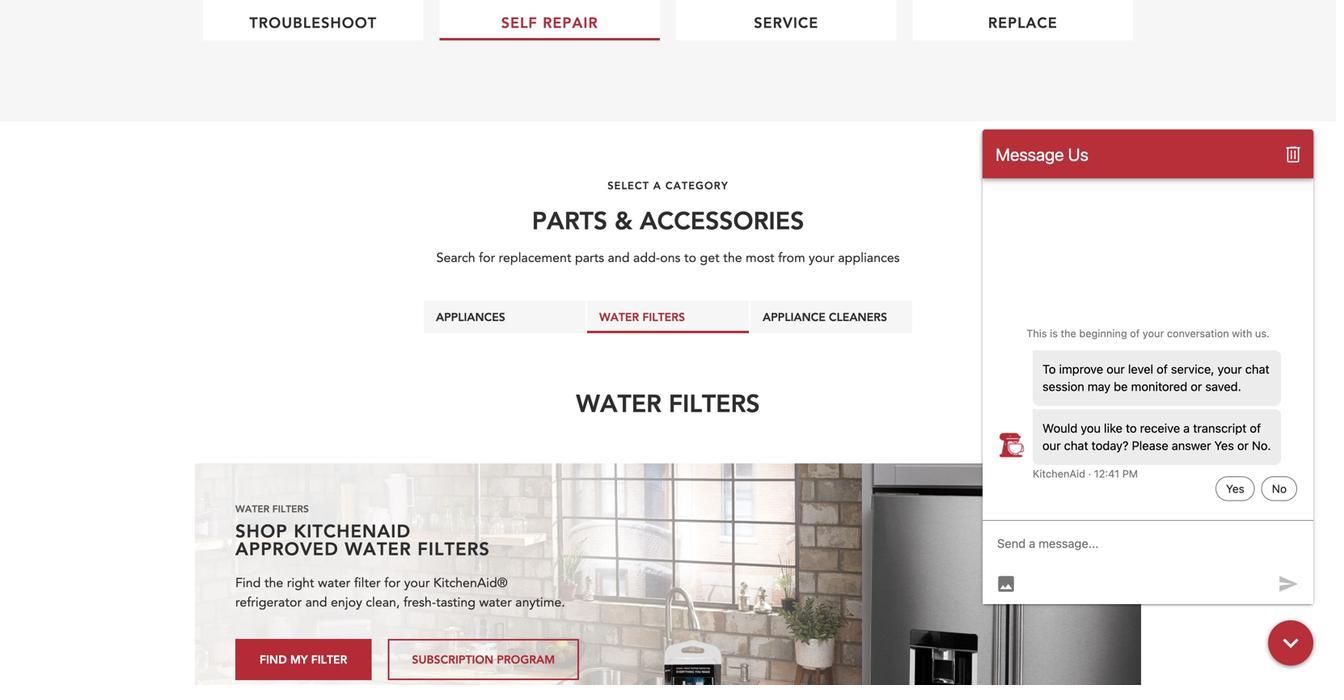 Task type: vqa. For each thing, say whether or not it's contained in the screenshot.
Shop
yes



Task type: describe. For each thing, give the bounding box(es) containing it.
from
[[778, 249, 806, 267]]

appliance cleaners link
[[751, 301, 913, 333]]

self
[[501, 13, 538, 32]]

filters inside tab list
[[643, 309, 685, 324]]

tasting
[[436, 594, 476, 612]]

repair
[[543, 13, 599, 32]]

enjoy
[[331, 594, 362, 612]]

cleaners
[[829, 309, 888, 324]]

0 vertical spatial for
[[479, 249, 495, 267]]

replacement
[[499, 249, 572, 267]]

find the right water filter for your kitchenaid® refrigerator and enjoy clean, fresh-tasting water anytime.
[[235, 574, 565, 612]]

get
[[700, 249, 720, 267]]

your inside 'find the right water filter for your kitchenaid® refrigerator and enjoy clean, fresh-tasting water anytime.'
[[404, 574, 430, 592]]

water filters shop kitchenaid approved water filters
[[235, 502, 490, 560]]

find
[[235, 574, 261, 592]]

appliance
[[763, 309, 826, 324]]

subscription
[[412, 652, 494, 667]]

subscription program
[[412, 652, 555, 667]]

most
[[746, 249, 775, 267]]

water inside tab list
[[600, 309, 639, 324]]

clean,
[[366, 594, 400, 612]]

refrigerator
[[235, 594, 302, 612]]

accessories
[[640, 204, 804, 236]]

search for replacement parts and add-ons to get the most from your appliances
[[437, 249, 900, 267]]

find my filter link
[[235, 639, 372, 680]]

parts
[[532, 204, 608, 236]]

kitchenaid®
[[434, 574, 508, 592]]

water filters link
[[587, 301, 749, 333]]

0 vertical spatial and
[[608, 249, 630, 267]]

tab list containing appliances
[[195, 300, 1142, 334]]

fresh-
[[404, 594, 436, 612]]

self repair
[[501, 13, 599, 32]]

0 vertical spatial the
[[723, 249, 742, 267]]

0 vertical spatial water
[[318, 574, 351, 592]]

ons
[[660, 249, 681, 267]]

troubleshoot
[[249, 13, 377, 32]]

add-
[[633, 249, 660, 267]]

kitchenaid approved water filters. image
[[195, 464, 1142, 685]]

kitchenaid
[[294, 519, 411, 542]]

program
[[497, 652, 555, 667]]

to
[[684, 249, 697, 267]]

my
[[290, 652, 308, 667]]



Task type: locate. For each thing, give the bounding box(es) containing it.
appliances
[[838, 249, 900, 267]]

water
[[318, 574, 351, 592], [479, 594, 512, 612]]

0 vertical spatial water filters
[[600, 309, 685, 324]]

right
[[287, 574, 314, 592]]

for right search
[[479, 249, 495, 267]]

and inside 'find the right water filter for your kitchenaid® refrigerator and enjoy clean, fresh-tasting water anytime.'
[[305, 594, 327, 612]]

0 horizontal spatial and
[[305, 594, 327, 612]]

a
[[654, 178, 662, 192]]

and
[[608, 249, 630, 267], [305, 594, 327, 612]]

1 vertical spatial the
[[264, 574, 283, 592]]

the
[[723, 249, 742, 267], [264, 574, 283, 592]]

category
[[666, 178, 729, 192]]

filter
[[311, 652, 347, 667]]

0 horizontal spatial your
[[404, 574, 430, 592]]

water down kitchenaid®
[[479, 594, 512, 612]]

for
[[479, 249, 495, 267], [384, 574, 401, 592]]

&
[[615, 204, 633, 236]]

select a category
[[608, 178, 729, 192]]

1 horizontal spatial your
[[809, 249, 835, 267]]

1 vertical spatial your
[[404, 574, 430, 592]]

appliance cleaners
[[763, 309, 888, 324]]

the inside 'find the right water filter for your kitchenaid® refrigerator and enjoy clean, fresh-tasting water anytime.'
[[264, 574, 283, 592]]

search
[[437, 249, 475, 267]]

for inside 'find the right water filter for your kitchenaid® refrigerator and enjoy clean, fresh-tasting water anytime.'
[[384, 574, 401, 592]]

find
[[260, 652, 287, 667]]

0 horizontal spatial the
[[264, 574, 283, 592]]

and down 'right'
[[305, 594, 327, 612]]

the up refrigerator
[[264, 574, 283, 592]]

select
[[608, 178, 650, 192]]

shop
[[235, 519, 288, 542]]

your right from
[[809, 249, 835, 267]]

filters
[[643, 309, 685, 324], [669, 387, 760, 419], [272, 502, 309, 515], [418, 537, 490, 560]]

filter
[[354, 574, 381, 592]]

1 vertical spatial water filters
[[576, 387, 760, 419]]

appliances
[[436, 309, 506, 324]]

parts
[[575, 249, 604, 267]]

0 horizontal spatial water
[[318, 574, 351, 592]]

0 horizontal spatial for
[[384, 574, 401, 592]]

approved
[[235, 537, 339, 560]]

1 horizontal spatial the
[[723, 249, 742, 267]]

water up enjoy in the left bottom of the page
[[318, 574, 351, 592]]

subscription program link
[[388, 639, 579, 680]]

and left add-
[[608, 249, 630, 267]]

anytime.
[[516, 594, 565, 612]]

for up 'clean,' on the left bottom
[[384, 574, 401, 592]]

find my filter
[[260, 652, 347, 667]]

your up fresh-
[[404, 574, 430, 592]]

0 vertical spatial your
[[809, 249, 835, 267]]

replace
[[988, 13, 1058, 32]]

tab list
[[195, 300, 1142, 334]]

your
[[809, 249, 835, 267], [404, 574, 430, 592]]

water filters inside water filters link
[[600, 309, 685, 324]]

1 horizontal spatial for
[[479, 249, 495, 267]]

appliances link
[[424, 301, 586, 333]]

1 vertical spatial for
[[384, 574, 401, 592]]

parts & accessories
[[532, 204, 804, 236]]

1 horizontal spatial water
[[479, 594, 512, 612]]

1 vertical spatial and
[[305, 594, 327, 612]]

service
[[754, 13, 819, 32]]

water
[[600, 309, 639, 324], [576, 387, 662, 419], [235, 502, 270, 515], [345, 537, 412, 560]]

1 vertical spatial water
[[479, 594, 512, 612]]

water filters
[[600, 309, 685, 324], [576, 387, 760, 419]]

the right get on the top
[[723, 249, 742, 267]]

1 horizontal spatial and
[[608, 249, 630, 267]]



